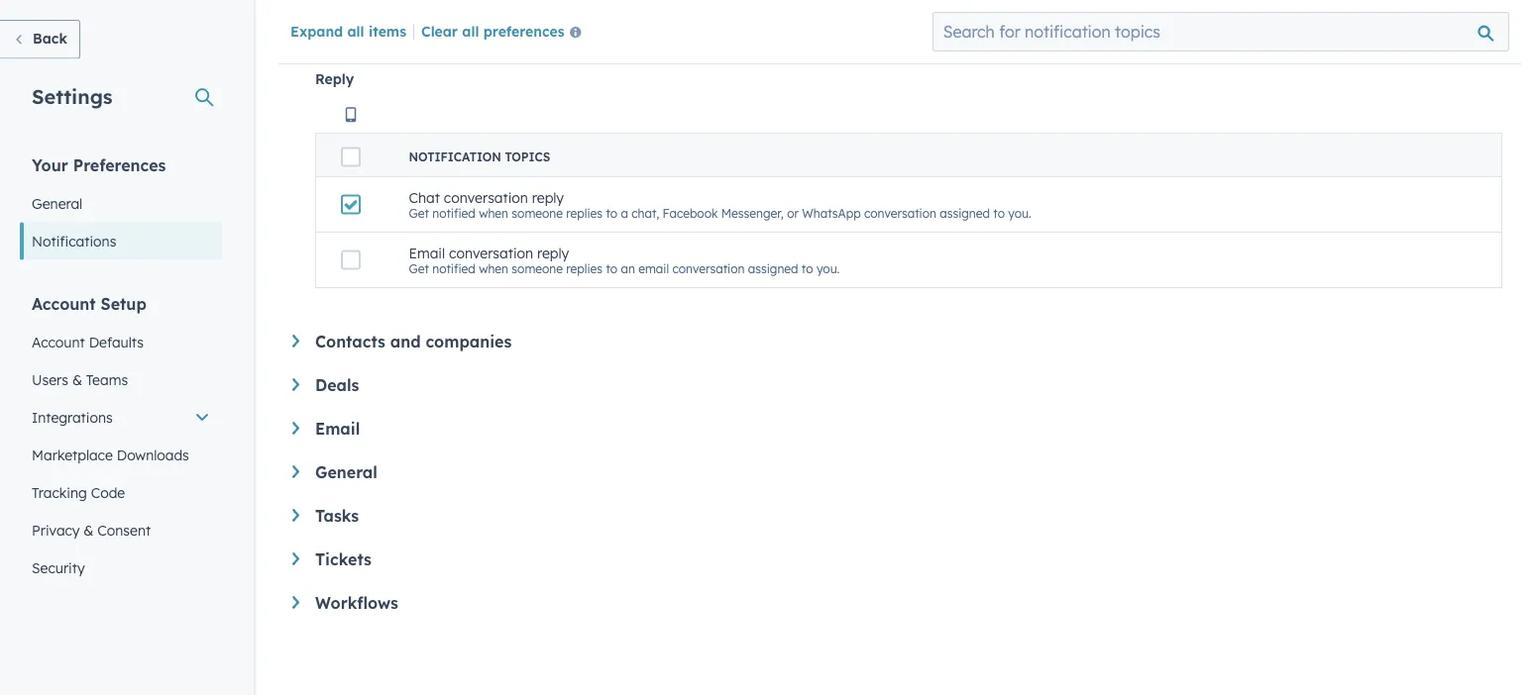 Task type: describe. For each thing, give the bounding box(es) containing it.
caret image for tasks
[[292, 510, 299, 523]]

account defaults link
[[20, 324, 222, 361]]

users
[[32, 371, 68, 389]]

expand all items button
[[290, 22, 406, 39]]

security
[[32, 560, 85, 577]]

caret image for general
[[292, 466, 299, 479]]

integrations button
[[20, 399, 222, 437]]

email button
[[292, 420, 1503, 440]]

conversation right the whatsapp
[[864, 206, 937, 221]]

setup
[[101, 294, 146, 314]]

preferences
[[483, 22, 565, 39]]

conversation right email
[[673, 262, 745, 277]]

1 vertical spatial general
[[315, 463, 377, 483]]

email conversation reply get notified when someone replies to an email conversation assigned to you.
[[409, 245, 840, 277]]

replies for email conversation reply
[[566, 262, 603, 277]]

preferences
[[73, 155, 166, 175]]

consent
[[97, 522, 151, 539]]

your preferences element
[[20, 154, 222, 260]]

notification topics
[[409, 150, 550, 165]]

get for email conversation reply
[[409, 262, 429, 277]]

tracking
[[32, 484, 87, 502]]

caret image for deals
[[292, 379, 299, 392]]

a
[[621, 206, 628, 221]]

you. inside email conversation reply get notified when someone replies to an email conversation assigned to you.
[[817, 262, 840, 277]]

expand
[[290, 22, 343, 39]]

reply for chat conversation reply
[[532, 189, 564, 206]]

back
[[33, 30, 67, 47]]

someone for chat conversation reply
[[512, 206, 563, 221]]

general inside general link
[[32, 195, 83, 212]]

tracking code
[[32, 484, 125, 502]]

chat,
[[632, 206, 659, 221]]

& for privacy
[[84, 522, 94, 539]]

general button
[[292, 463, 1503, 483]]

marketplace
[[32, 447, 113, 464]]

companies
[[426, 333, 512, 352]]

you. inside chat conversation reply get notified when someone replies to a chat, facebook messenger, or whatsapp conversation assigned to you.
[[1008, 206, 1032, 221]]

account defaults
[[32, 334, 144, 351]]

messenger,
[[721, 206, 784, 221]]

teams
[[86, 371, 128, 389]]

general link
[[20, 185, 222, 223]]

account setup element
[[20, 293, 222, 587]]

tracking code link
[[20, 474, 222, 512]]

caret image for email
[[292, 423, 299, 435]]

an
[[621, 262, 635, 277]]

tickets
[[315, 551, 372, 570]]

someone for email conversation reply
[[512, 262, 563, 277]]

whatsapp
[[802, 206, 861, 221]]

get for chat conversation reply
[[409, 206, 429, 221]]

account setup
[[32, 294, 146, 314]]

tasks
[[315, 507, 359, 527]]

downloads
[[117, 447, 189, 464]]

tickets button
[[292, 551, 1503, 570]]

your preferences
[[32, 155, 166, 175]]

workflows
[[315, 594, 398, 614]]



Task type: locate. For each thing, give the bounding box(es) containing it.
marketplace downloads link
[[20, 437, 222, 474]]

1 someone from the top
[[512, 206, 563, 221]]

email for email
[[315, 420, 360, 440]]

email
[[639, 262, 669, 277]]

and
[[390, 333, 421, 352]]

topics
[[505, 150, 550, 165]]

5 caret image from the top
[[292, 597, 299, 610]]

1 all from the left
[[347, 22, 364, 39]]

0 vertical spatial get
[[409, 206, 429, 221]]

1 vertical spatial get
[[409, 262, 429, 277]]

1 vertical spatial when
[[479, 262, 508, 277]]

account inside 'link'
[[32, 334, 85, 351]]

caret image inside tickets dropdown button
[[292, 554, 299, 566]]

when up companies
[[479, 262, 508, 277]]

tasks button
[[292, 507, 1503, 527]]

& right the privacy
[[84, 522, 94, 539]]

account up users
[[32, 334, 85, 351]]

notified up companies
[[432, 262, 476, 277]]

0 vertical spatial email
[[409, 245, 445, 262]]

contacts
[[315, 333, 385, 352]]

when for email
[[479, 262, 508, 277]]

notifications link
[[20, 223, 222, 260]]

clear all preferences
[[421, 22, 565, 39]]

caret image for tickets
[[292, 554, 299, 566]]

2 when from the top
[[479, 262, 508, 277]]

0 horizontal spatial &
[[72, 371, 82, 389]]

defaults
[[89, 334, 144, 351]]

account
[[32, 294, 96, 314], [32, 334, 85, 351]]

contacts and companies button
[[292, 333, 1503, 352]]

email
[[409, 245, 445, 262], [315, 420, 360, 440]]

assigned
[[940, 206, 990, 221], [748, 262, 798, 277]]

caret image inside contacts and companies dropdown button
[[292, 336, 299, 348]]

0 vertical spatial reply
[[532, 189, 564, 206]]

1 caret image from the top
[[292, 379, 299, 392]]

users & teams link
[[20, 361, 222, 399]]

2 get from the top
[[409, 262, 429, 277]]

caret image for workflows
[[292, 597, 299, 610]]

someone inside chat conversation reply get notified when someone replies to a chat, facebook messenger, or whatsapp conversation assigned to you.
[[512, 206, 563, 221]]

0 vertical spatial account
[[32, 294, 96, 314]]

users & teams
[[32, 371, 128, 389]]

email down deals
[[315, 420, 360, 440]]

deals button
[[292, 376, 1503, 396]]

&
[[72, 371, 82, 389], [84, 522, 94, 539]]

1 vertical spatial account
[[32, 334, 85, 351]]

account for account defaults
[[32, 334, 85, 351]]

someone inside email conversation reply get notified when someone replies to an email conversation assigned to you.
[[512, 262, 563, 277]]

get down the chat
[[409, 262, 429, 277]]

replies for chat conversation reply
[[566, 206, 603, 221]]

1 account from the top
[[32, 294, 96, 314]]

clear
[[421, 22, 458, 39]]

0 vertical spatial caret image
[[292, 379, 299, 392]]

marketplace downloads
[[32, 447, 189, 464]]

reply
[[315, 70, 354, 88]]

0 vertical spatial assigned
[[940, 206, 990, 221]]

contacts and companies
[[315, 333, 512, 352]]

replies inside email conversation reply get notified when someone replies to an email conversation assigned to you.
[[566, 262, 603, 277]]

chat
[[409, 189, 440, 206]]

0 horizontal spatial you.
[[817, 262, 840, 277]]

1 replies from the top
[[566, 206, 603, 221]]

1 vertical spatial assigned
[[748, 262, 798, 277]]

0 horizontal spatial all
[[347, 22, 364, 39]]

1 vertical spatial someone
[[512, 262, 563, 277]]

reply for email conversation reply
[[537, 245, 569, 262]]

0 vertical spatial general
[[32, 195, 83, 212]]

replies left an
[[566, 262, 603, 277]]

all left items
[[347, 22, 364, 39]]

reply inside email conversation reply get notified when someone replies to an email conversation assigned to you.
[[537, 245, 569, 262]]

replies
[[566, 206, 603, 221], [566, 262, 603, 277]]

notified inside chat conversation reply get notified when someone replies to a chat, facebook messenger, or whatsapp conversation assigned to you.
[[432, 206, 476, 221]]

caret image inside deals dropdown button
[[292, 379, 299, 392]]

conversation up companies
[[449, 245, 533, 262]]

account up the account defaults
[[32, 294, 96, 314]]

1 notified from the top
[[432, 206, 476, 221]]

workflows button
[[292, 594, 1503, 614]]

caret image inside general dropdown button
[[292, 466, 299, 479]]

0 vertical spatial &
[[72, 371, 82, 389]]

all
[[347, 22, 364, 39], [462, 22, 479, 39]]

0 horizontal spatial assigned
[[748, 262, 798, 277]]

0 vertical spatial someone
[[512, 206, 563, 221]]

notified
[[432, 206, 476, 221], [432, 262, 476, 277]]

1 vertical spatial &
[[84, 522, 94, 539]]

notified for email
[[432, 262, 476, 277]]

0 vertical spatial when
[[479, 206, 508, 221]]

when inside email conversation reply get notified when someone replies to an email conversation assigned to you.
[[479, 262, 508, 277]]

1 get from the top
[[409, 206, 429, 221]]

all for expand
[[347, 22, 364, 39]]

1 horizontal spatial &
[[84, 522, 94, 539]]

1 horizontal spatial you.
[[1008, 206, 1032, 221]]

2 all from the left
[[462, 22, 479, 39]]

integrations
[[32, 409, 113, 426]]

when down notification topics
[[479, 206, 508, 221]]

replies left a
[[566, 206, 603, 221]]

notified down the notification
[[432, 206, 476, 221]]

1 vertical spatial you.
[[817, 262, 840, 277]]

caret image inside email dropdown button
[[292, 423, 299, 435]]

general up 'tasks'
[[315, 463, 377, 483]]

reply inside chat conversation reply get notified when someone replies to a chat, facebook messenger, or whatsapp conversation assigned to you.
[[532, 189, 564, 206]]

email for email conversation reply get notified when someone replies to an email conversation assigned to you.
[[409, 245, 445, 262]]

caret image for contacts and companies
[[292, 336, 299, 348]]

1 vertical spatial replies
[[566, 262, 603, 277]]

when
[[479, 206, 508, 221], [479, 262, 508, 277]]

0 vertical spatial replies
[[566, 206, 603, 221]]

reply down topics
[[532, 189, 564, 206]]

3 caret image from the top
[[292, 510, 299, 523]]

0 vertical spatial notified
[[432, 206, 476, 221]]

someone left an
[[512, 262, 563, 277]]

reply
[[532, 189, 564, 206], [537, 245, 569, 262]]

caret image inside workflows dropdown button
[[292, 597, 299, 610]]

get inside chat conversation reply get notified when someone replies to a chat, facebook messenger, or whatsapp conversation assigned to you.
[[409, 206, 429, 221]]

reply left an
[[537, 245, 569, 262]]

2 caret image from the top
[[292, 466, 299, 479]]

0 horizontal spatial email
[[315, 420, 360, 440]]

conversation
[[444, 189, 528, 206], [864, 206, 937, 221], [449, 245, 533, 262], [673, 262, 745, 277]]

items
[[369, 22, 406, 39]]

get
[[409, 206, 429, 221], [409, 262, 429, 277]]

1 when from the top
[[479, 206, 508, 221]]

you.
[[1008, 206, 1032, 221], [817, 262, 840, 277]]

general
[[32, 195, 83, 212], [315, 463, 377, 483]]

notifications
[[32, 232, 116, 250]]

clear all preferences button
[[421, 21, 589, 44]]

to
[[606, 206, 618, 221], [994, 206, 1005, 221], [606, 262, 618, 277], [802, 262, 813, 277]]

notified inside email conversation reply get notified when someone replies to an email conversation assigned to you.
[[432, 262, 476, 277]]

privacy & consent link
[[20, 512, 222, 550]]

1 vertical spatial reply
[[537, 245, 569, 262]]

caret image
[[292, 336, 299, 348], [292, 423, 299, 435], [292, 510, 299, 523], [292, 554, 299, 566], [292, 597, 299, 610]]

replies inside chat conversation reply get notified when someone replies to a chat, facebook messenger, or whatsapp conversation assigned to you.
[[566, 206, 603, 221]]

2 account from the top
[[32, 334, 85, 351]]

2 notified from the top
[[432, 262, 476, 277]]

someone down topics
[[512, 206, 563, 221]]

assigned inside chat conversation reply get notified when someone replies to a chat, facebook messenger, or whatsapp conversation assigned to you.
[[940, 206, 990, 221]]

conversation down notification topics
[[444, 189, 528, 206]]

privacy & consent
[[32, 522, 151, 539]]

& for users
[[72, 371, 82, 389]]

code
[[91, 484, 125, 502]]

2 replies from the top
[[566, 262, 603, 277]]

2 caret image from the top
[[292, 423, 299, 435]]

2 someone from the top
[[512, 262, 563, 277]]

when for chat
[[479, 206, 508, 221]]

account for account setup
[[32, 294, 96, 314]]

your
[[32, 155, 68, 175]]

1 vertical spatial notified
[[432, 262, 476, 277]]

& right users
[[72, 371, 82, 389]]

privacy
[[32, 522, 80, 539]]

1 vertical spatial caret image
[[292, 466, 299, 479]]

caret image
[[292, 379, 299, 392], [292, 466, 299, 479]]

security link
[[20, 550, 222, 587]]

caret image inside tasks dropdown button
[[292, 510, 299, 523]]

all for clear
[[462, 22, 479, 39]]

notification
[[409, 150, 501, 165]]

get down the notification
[[409, 206, 429, 221]]

all inside clear all preferences button
[[462, 22, 479, 39]]

email down the chat
[[409, 245, 445, 262]]

general down your
[[32, 195, 83, 212]]

1 horizontal spatial all
[[462, 22, 479, 39]]

1 horizontal spatial general
[[315, 463, 377, 483]]

deals
[[315, 376, 359, 396]]

1 caret image from the top
[[292, 336, 299, 348]]

all right clear
[[462, 22, 479, 39]]

back link
[[0, 20, 80, 59]]

someone
[[512, 206, 563, 221], [512, 262, 563, 277]]

notified for chat
[[432, 206, 476, 221]]

0 vertical spatial you.
[[1008, 206, 1032, 221]]

assigned inside email conversation reply get notified when someone replies to an email conversation assigned to you.
[[748, 262, 798, 277]]

chat conversation reply get notified when someone replies to a chat, facebook messenger, or whatsapp conversation assigned to you.
[[409, 189, 1032, 221]]

1 horizontal spatial email
[[409, 245, 445, 262]]

when inside chat conversation reply get notified when someone replies to a chat, facebook messenger, or whatsapp conversation assigned to you.
[[479, 206, 508, 221]]

0 horizontal spatial general
[[32, 195, 83, 212]]

1 vertical spatial email
[[315, 420, 360, 440]]

1 horizontal spatial assigned
[[940, 206, 990, 221]]

settings
[[32, 84, 113, 109]]

4 caret image from the top
[[292, 554, 299, 566]]

expand all items
[[290, 22, 406, 39]]

email inside email conversation reply get notified when someone replies to an email conversation assigned to you.
[[409, 245, 445, 262]]

facebook
[[663, 206, 718, 221]]

get inside email conversation reply get notified when someone replies to an email conversation assigned to you.
[[409, 262, 429, 277]]

Search for notification topics search field
[[933, 12, 1510, 52]]

or
[[787, 206, 799, 221]]



Task type: vqa. For each thing, say whether or not it's contained in the screenshot.
Privacy & Consent at the left bottom of page
yes



